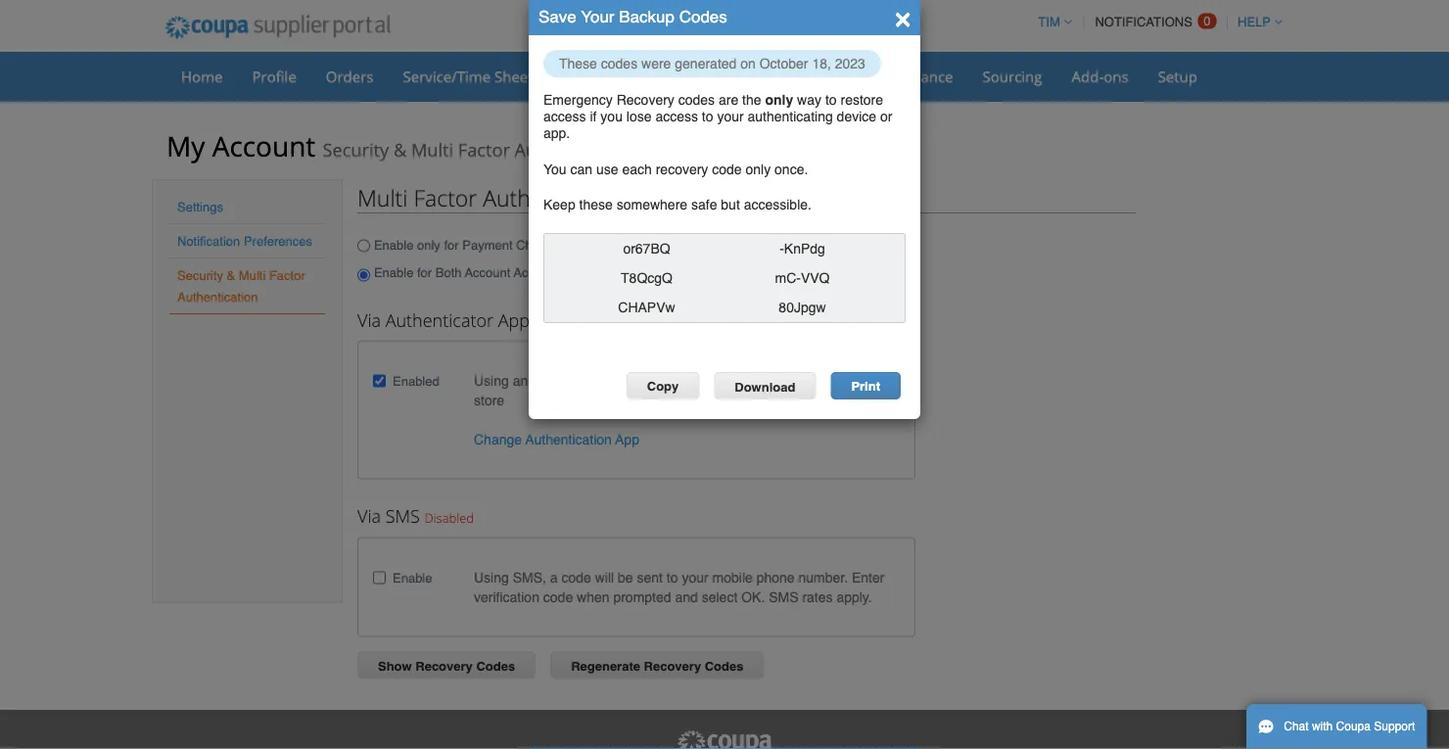 Task type: describe. For each thing, give the bounding box(es) containing it.
change
[[474, 432, 522, 447]]

recovery
[[656, 161, 708, 177]]

mobile inside using sms, a code will be sent to your mobile phone number. enter verification code when prompted and select ok. sms rates apply.
[[713, 569, 753, 585]]

phone inside using sms, a code will be sent to your mobile phone number. enter verification code when prompted and select ok. sms rates apply.
[[757, 569, 795, 585]]

1 horizontal spatial for
[[444, 238, 459, 252]]

& inside security & multi factor authentication
[[227, 268, 235, 283]]

will
[[595, 569, 614, 585]]

enable for enable only for payment changes (required for changing legal entity or remit-to)
[[374, 238, 414, 252]]

on
[[741, 56, 756, 71]]

via for via sms
[[357, 505, 381, 529]]

use
[[596, 161, 619, 177]]

security & multi factor authentication link
[[177, 268, 305, 304]]

or inside the way to restore access if you lose access to your authenticating device or app.
[[880, 109, 893, 124]]

these
[[579, 197, 613, 213]]

with
[[1312, 720, 1333, 734]]

0 horizontal spatial for
[[417, 265, 432, 280]]

2 horizontal spatial to
[[826, 92, 837, 108]]

0 horizontal spatial enabled
[[393, 374, 439, 389]]

can
[[571, 161, 593, 177]]

0 vertical spatial payment
[[463, 238, 513, 252]]

1 vertical spatial only
[[746, 161, 771, 177]]

regenerate
[[571, 659, 641, 674]]

profile
[[252, 66, 297, 86]]

0 vertical spatial authenticator
[[386, 308, 494, 332]]

Enable only for Payment Changes (Required for changing Legal Entity or Remit-To) radio
[[357, 233, 370, 259]]

each
[[622, 161, 652, 177]]

change authentication app link
[[474, 432, 639, 447]]

0 vertical spatial coupa supplier portal image
[[152, 3, 404, 52]]

invoices link
[[615, 62, 696, 91]]

somewhere
[[617, 197, 688, 213]]

authenticator inside using an authenticator app available from your mobile phone app store
[[532, 373, 612, 389]]

security inside my account security & multi factor authentication
[[323, 138, 389, 162]]

your inside the way to restore access if you lose access to your authenticating device or app.
[[717, 109, 744, 124]]

be
[[618, 569, 633, 585]]

(required
[[571, 238, 627, 252]]

2023
[[835, 56, 866, 71]]

enabled inside via authenticator app enabled
[[534, 313, 581, 331]]

notification
[[177, 234, 240, 248]]

show
[[378, 659, 412, 674]]

app inside using an authenticator app available from your mobile phone app store
[[615, 373, 639, 389]]

store
[[474, 392, 505, 408]]

1 horizontal spatial coupa supplier portal image
[[676, 730, 774, 749]]

both
[[436, 265, 462, 280]]

the
[[742, 92, 762, 108]]

backup
[[619, 7, 675, 26]]

add-
[[1072, 66, 1104, 86]]

vvq
[[801, 270, 830, 286]]

(login)
[[558, 265, 598, 280]]

save your backup codes
[[539, 7, 728, 26]]

1 vertical spatial factor
[[414, 182, 477, 213]]

authentication down you
[[483, 182, 631, 213]]

2 vertical spatial enable
[[393, 570, 432, 585]]

using an authenticator app available from your mobile phone app store
[[474, 373, 872, 408]]

your
[[581, 7, 615, 26]]

1 vertical spatial code
[[562, 569, 591, 585]]

you
[[601, 109, 623, 124]]

notification preferences link
[[177, 234, 312, 248]]

via for via authenticator app
[[357, 308, 381, 332]]

1 vertical spatial changes
[[680, 265, 731, 280]]

and inside using sms, a code will be sent to your mobile phone number. enter verification code when prompted and select ok. sms rates apply.
[[675, 589, 698, 605]]

business performance
[[800, 66, 953, 86]]

performance
[[864, 66, 953, 86]]

service/time sheets
[[403, 66, 540, 86]]

1 vertical spatial or
[[774, 238, 785, 252]]

keep
[[544, 197, 576, 213]]

multi inside security & multi factor authentication
[[239, 268, 266, 283]]

asn
[[570, 66, 598, 86]]

-knpdg
[[780, 241, 825, 257]]

0 vertical spatial codes
[[601, 56, 638, 71]]

ons
[[1104, 66, 1129, 86]]

recovery for show
[[416, 659, 473, 674]]

business
[[800, 66, 861, 86]]

chat with coupa support
[[1284, 720, 1416, 734]]

these
[[559, 56, 597, 71]]

codes up generated
[[679, 7, 728, 26]]

-
[[780, 241, 784, 257]]

to)
[[826, 238, 844, 252]]

phone inside using an authenticator app available from your mobile phone app store
[[807, 373, 845, 389]]

using for using sms, a code will be sent to your mobile phone number. enter verification code when prompted and select ok. sms rates apply.
[[474, 569, 509, 585]]

copy button
[[627, 372, 700, 400]]

generated
[[675, 56, 737, 71]]

my account security & multi factor authentication
[[167, 127, 637, 165]]

recovery for regenerate
[[644, 659, 701, 674]]

remit-
[[789, 238, 826, 252]]

accessible.
[[744, 197, 812, 213]]

print button
[[831, 372, 901, 400]]

app.
[[544, 125, 570, 141]]

business performance link
[[787, 62, 966, 91]]

you
[[544, 161, 567, 177]]

safe
[[691, 197, 717, 213]]

device
[[837, 109, 877, 124]]

app for authenticator
[[498, 308, 530, 332]]

sourcing link
[[970, 62, 1055, 91]]

download link
[[714, 372, 816, 400]]

a
[[550, 569, 558, 585]]

0 horizontal spatial account
[[212, 127, 316, 165]]

sheets
[[495, 66, 540, 86]]

my
[[167, 127, 205, 165]]

sourcing
[[983, 66, 1043, 86]]

access
[[514, 265, 555, 280]]

way
[[797, 92, 822, 108]]

enable for both account access (login) and payment changes
[[374, 265, 731, 280]]

codes for show recovery codes
[[476, 659, 515, 674]]

your inside using an authenticator app available from your mobile phone app store
[[732, 373, 759, 389]]

available
[[643, 373, 697, 389]]

1 vertical spatial multi
[[357, 182, 408, 213]]

security & multi factor authentication
[[177, 268, 305, 304]]

0 vertical spatial only
[[765, 92, 794, 108]]

factor inside security & multi factor authentication
[[269, 268, 305, 283]]

preferences
[[244, 234, 312, 248]]

service/time sheets link
[[390, 62, 553, 91]]

if
[[590, 109, 597, 124]]

settings
[[177, 199, 223, 214]]

apply.
[[837, 589, 872, 605]]



Task type: vqa. For each thing, say whether or not it's contained in the screenshot.
sourcing link
yes



Task type: locate. For each thing, give the bounding box(es) containing it.
codes left are
[[678, 92, 715, 108]]

1 vertical spatial &
[[227, 268, 235, 283]]

0 vertical spatial mobile
[[763, 373, 803, 389]]

settings link
[[177, 199, 223, 214]]

access down emergency recovery codes are the only
[[656, 109, 698, 124]]

changes
[[516, 238, 567, 252], [680, 265, 731, 280]]

sms,
[[513, 569, 546, 585]]

authentication down notification on the top left of page
[[177, 289, 258, 304]]

security down orders link on the top
[[323, 138, 389, 162]]

your
[[717, 109, 744, 124], [732, 373, 759, 389], [682, 569, 709, 585]]

using sms, a code will be sent to your mobile phone number. enter verification code when prompted and select ok. sms rates apply.
[[474, 569, 885, 605]]

from
[[701, 373, 729, 389]]

codes
[[601, 56, 638, 71], [678, 92, 715, 108]]

using inside using an authenticator app available from your mobile phone app store
[[474, 373, 509, 389]]

1 vertical spatial authenticator
[[532, 373, 612, 389]]

authenticator right the an
[[532, 373, 612, 389]]

0 vertical spatial &
[[394, 138, 407, 162]]

enabled down via authenticator app enabled
[[393, 374, 439, 389]]

using up 'store'
[[474, 373, 509, 389]]

or
[[880, 109, 893, 124], [774, 238, 785, 252]]

2 horizontal spatial for
[[630, 238, 645, 252]]

0 horizontal spatial codes
[[601, 56, 638, 71]]

factor down my account security & multi factor authentication
[[414, 182, 477, 213]]

0 vertical spatial and
[[601, 265, 622, 280]]

1 vertical spatial mobile
[[713, 569, 753, 585]]

print
[[851, 379, 880, 394]]

security inside security & multi factor authentication
[[177, 268, 223, 283]]

or down restore
[[880, 109, 893, 124]]

1 horizontal spatial phone
[[807, 373, 845, 389]]

enabled down enable for both account access (login) and payment changes
[[534, 313, 581, 331]]

payment down multi factor authentication
[[463, 238, 513, 252]]

support
[[1374, 720, 1416, 734]]

0 vertical spatial your
[[717, 109, 744, 124]]

factor up multi factor authentication
[[458, 138, 510, 162]]

1 vertical spatial account
[[465, 265, 511, 280]]

or right entity
[[774, 238, 785, 252]]

recovery right regenerate
[[644, 659, 701, 674]]

factor
[[458, 138, 510, 162], [414, 182, 477, 213], [269, 268, 305, 283]]

via authenticator app enabled
[[357, 308, 581, 332]]

1 horizontal spatial authenticator
[[532, 373, 612, 389]]

code
[[712, 161, 742, 177], [562, 569, 591, 585], [543, 589, 573, 605]]

recovery up lose
[[617, 92, 675, 108]]

enable right enable for both account access (login) and payment changes 'option'
[[374, 265, 414, 280]]

1 horizontal spatial enabled
[[534, 313, 581, 331]]

authentication inside my account security & multi factor authentication
[[515, 138, 637, 162]]

code right a
[[562, 569, 591, 585]]

but
[[721, 197, 740, 213]]

sms left disabled
[[386, 505, 420, 529]]

october
[[760, 56, 809, 71]]

2 access from the left
[[656, 109, 698, 124]]

asn link
[[557, 62, 611, 91]]

only up both at top
[[417, 238, 441, 252]]

0 horizontal spatial and
[[601, 265, 622, 280]]

1 horizontal spatial sms
[[769, 589, 799, 605]]

rates
[[803, 589, 833, 605]]

2 vertical spatial factor
[[269, 268, 305, 283]]

sent
[[637, 569, 663, 585]]

change authentication app
[[474, 432, 639, 447]]

0 vertical spatial app
[[498, 308, 530, 332]]

0 vertical spatial using
[[474, 373, 509, 389]]

2 using from the top
[[474, 569, 509, 585]]

1 using from the top
[[474, 373, 509, 389]]

to inside using sms, a code will be sent to your mobile phone number. enter verification code when prompted and select ok. sms rates apply.
[[667, 569, 678, 585]]

sms
[[386, 505, 420, 529], [769, 589, 799, 605]]

lose
[[627, 109, 652, 124]]

sms right ok.
[[769, 589, 799, 605]]

0 horizontal spatial phone
[[757, 569, 795, 585]]

1 via from the top
[[357, 308, 381, 332]]

your up select in the bottom of the page
[[682, 569, 709, 585]]

catalogs
[[712, 66, 771, 86]]

home link
[[168, 62, 236, 91]]

coupa supplier portal image
[[152, 3, 404, 52], [676, 730, 774, 749]]

1 vertical spatial using
[[474, 569, 509, 585]]

factor down preferences
[[269, 268, 305, 283]]

authenticating
[[748, 109, 833, 124]]

codes
[[679, 7, 728, 26], [476, 659, 515, 674], [705, 659, 744, 674]]

0 vertical spatial code
[[712, 161, 742, 177]]

mc-
[[775, 270, 801, 286]]

None checkbox
[[373, 375, 386, 388], [373, 571, 386, 584], [373, 375, 386, 388], [373, 571, 386, 584]]

authenticator down both at top
[[386, 308, 494, 332]]

& inside my account security & multi factor authentication
[[394, 138, 407, 162]]

0 horizontal spatial payment
[[463, 238, 513, 252]]

multi inside my account security & multi factor authentication
[[411, 138, 454, 162]]

and left select in the bottom of the page
[[675, 589, 698, 605]]

code up but
[[712, 161, 742, 177]]

security
[[323, 138, 389, 162], [177, 268, 223, 283]]

coupa
[[1337, 720, 1371, 734]]

when
[[577, 589, 610, 605]]

1 vertical spatial and
[[675, 589, 698, 605]]

app for authentication
[[615, 432, 639, 447]]

app down "access"
[[498, 308, 530, 332]]

phone up ok.
[[757, 569, 795, 585]]

codes for regenerate recovery codes
[[705, 659, 744, 674]]

entity
[[739, 238, 770, 252]]

regenerate recovery codes link
[[551, 652, 764, 679]]

mc-vvq
[[775, 270, 830, 286]]

authentication down if
[[515, 138, 637, 162]]

1 horizontal spatial and
[[675, 589, 698, 605]]

add-ons link
[[1059, 62, 1142, 91]]

0 vertical spatial enabled
[[534, 313, 581, 331]]

1 access from the left
[[544, 109, 586, 124]]

chapvw
[[618, 300, 675, 315]]

recovery right show
[[416, 659, 473, 674]]

0 vertical spatial security
[[323, 138, 389, 162]]

recovery for emergency
[[617, 92, 675, 108]]

code down a
[[543, 589, 573, 605]]

1 vertical spatial enable
[[374, 265, 414, 280]]

account down profile link
[[212, 127, 316, 165]]

enable down "via sms disabled"
[[393, 570, 432, 585]]

save
[[539, 7, 577, 26]]

0 horizontal spatial or
[[774, 238, 785, 252]]

1 horizontal spatial &
[[394, 138, 407, 162]]

1 vertical spatial sms
[[769, 589, 799, 605]]

1 horizontal spatial multi
[[357, 182, 408, 213]]

2 vertical spatial multi
[[239, 268, 266, 283]]

regenerate recovery codes
[[571, 659, 744, 674]]

0 vertical spatial multi
[[411, 138, 454, 162]]

security down notification on the top left of page
[[177, 268, 223, 283]]

0 horizontal spatial security
[[177, 268, 223, 283]]

Enable for Both Account Access (Login) and Payment Changes radio
[[357, 262, 370, 288]]

way to restore access if you lose access to your authenticating device or app.
[[544, 92, 893, 141]]

keep these somewhere safe but accessible.
[[544, 197, 812, 213]]

1 vertical spatial security
[[177, 268, 223, 283]]

1 vertical spatial coupa supplier portal image
[[676, 730, 774, 749]]

download
[[735, 380, 796, 394]]

verification
[[474, 589, 540, 605]]

1 horizontal spatial payment
[[626, 265, 676, 280]]

codes down select in the bottom of the page
[[705, 659, 744, 674]]

changing
[[649, 238, 700, 252]]

0 horizontal spatial changes
[[516, 238, 567, 252]]

2 via from the top
[[357, 505, 381, 529]]

profile link
[[239, 62, 309, 91]]

for up both at top
[[444, 238, 459, 252]]

0 vertical spatial phone
[[807, 373, 845, 389]]

were
[[642, 56, 671, 71]]

authentication right change
[[526, 432, 612, 447]]

mobile up select in the bottom of the page
[[713, 569, 753, 585]]

notification preferences
[[177, 234, 312, 248]]

for left both at top
[[417, 265, 432, 280]]

1 horizontal spatial changes
[[680, 265, 731, 280]]

app left copy
[[615, 373, 639, 389]]

your down are
[[717, 109, 744, 124]]

access
[[544, 109, 586, 124], [656, 109, 698, 124]]

to down emergency recovery codes are the only
[[702, 109, 714, 124]]

enable only for payment changes (required for changing legal entity or remit-to)
[[374, 238, 844, 252]]

only up authenticating
[[765, 92, 794, 108]]

1 horizontal spatial account
[[465, 265, 511, 280]]

0 vertical spatial changes
[[516, 238, 567, 252]]

phone left 'app'
[[807, 373, 845, 389]]

0 horizontal spatial sms
[[386, 505, 420, 529]]

× button
[[895, 1, 911, 32]]

1 horizontal spatial mobile
[[763, 373, 803, 389]]

for up t8qcgq
[[630, 238, 645, 252]]

0 vertical spatial or
[[880, 109, 893, 124]]

account
[[212, 127, 316, 165], [465, 265, 511, 280]]

&
[[394, 138, 407, 162], [227, 268, 235, 283]]

2 vertical spatial code
[[543, 589, 573, 605]]

catalogs link
[[700, 62, 783, 91]]

authentication inside security & multi factor authentication
[[177, 289, 258, 304]]

using inside using sms, a code will be sent to your mobile phone number. enter verification code when prompted and select ok. sms rates apply.
[[474, 569, 509, 585]]

1 vertical spatial app
[[615, 373, 639, 389]]

t8qcgq
[[621, 270, 673, 286]]

changes up "access"
[[516, 238, 567, 252]]

are
[[719, 92, 739, 108]]

multi down notification preferences
[[239, 268, 266, 283]]

and down enable only for payment changes (required for changing legal entity or remit-to)
[[601, 265, 622, 280]]

codes down verification
[[476, 659, 515, 674]]

setup link
[[1146, 62, 1211, 91]]

0 horizontal spatial &
[[227, 268, 235, 283]]

once.
[[775, 161, 808, 177]]

0 horizontal spatial mobile
[[713, 569, 753, 585]]

2 vertical spatial only
[[417, 238, 441, 252]]

1 vertical spatial enabled
[[393, 374, 439, 389]]

codes left were
[[601, 56, 638, 71]]

0 vertical spatial factor
[[458, 138, 510, 162]]

mobile right from
[[763, 373, 803, 389]]

& down notification preferences
[[227, 268, 235, 283]]

app down copy button
[[615, 432, 639, 447]]

1 horizontal spatial or
[[880, 109, 893, 124]]

2 horizontal spatial multi
[[411, 138, 454, 162]]

via left disabled
[[357, 505, 381, 529]]

access up app.
[[544, 109, 586, 124]]

2 vertical spatial app
[[615, 432, 639, 447]]

2 vertical spatial your
[[682, 569, 709, 585]]

& down "service/time"
[[394, 138, 407, 162]]

copy
[[647, 379, 679, 394]]

1 vertical spatial codes
[[678, 92, 715, 108]]

setup
[[1158, 66, 1198, 86]]

80jpgw
[[779, 300, 826, 315]]

to right sent
[[667, 569, 678, 585]]

0 vertical spatial via
[[357, 308, 381, 332]]

ok.
[[742, 589, 765, 605]]

factor inside my account security & multi factor authentication
[[458, 138, 510, 162]]

0 vertical spatial enable
[[374, 238, 414, 252]]

multi up enable only for payment changes (required for changing legal entity or remit-to) option
[[357, 182, 408, 213]]

to right way
[[826, 92, 837, 108]]

your inside using sms, a code will be sent to your mobile phone number. enter verification code when prompted and select ok. sms rates apply.
[[682, 569, 709, 585]]

only left once. on the right of the page
[[746, 161, 771, 177]]

restore
[[841, 92, 883, 108]]

1 horizontal spatial codes
[[678, 92, 715, 108]]

you can use each recovery code only once.
[[544, 161, 808, 177]]

×
[[895, 1, 911, 32]]

payment down or67bq
[[626, 265, 676, 280]]

0 horizontal spatial to
[[667, 569, 678, 585]]

an
[[513, 373, 528, 389]]

multi down "service/time"
[[411, 138, 454, 162]]

0 vertical spatial sms
[[386, 505, 420, 529]]

via down enable for both account access (login) and payment changes 'option'
[[357, 308, 381, 332]]

1 vertical spatial phone
[[757, 569, 795, 585]]

changes down legal
[[680, 265, 731, 280]]

to
[[826, 92, 837, 108], [702, 109, 714, 124], [667, 569, 678, 585]]

enable
[[374, 238, 414, 252], [374, 265, 414, 280], [393, 570, 432, 585]]

using for using an authenticator app available from your mobile phone app store
[[474, 373, 509, 389]]

0 horizontal spatial authenticator
[[386, 308, 494, 332]]

chat
[[1284, 720, 1309, 734]]

orders
[[326, 66, 374, 86]]

mobile inside using an authenticator app available from your mobile phone app store
[[763, 373, 803, 389]]

chat with coupa support button
[[1247, 704, 1427, 749]]

account right both at top
[[465, 265, 511, 280]]

your right from
[[732, 373, 759, 389]]

number.
[[799, 569, 848, 585]]

0 horizontal spatial coupa supplier portal image
[[152, 3, 404, 52]]

via
[[357, 308, 381, 332], [357, 505, 381, 529]]

enable for enable for both account access (login) and payment changes
[[374, 265, 414, 280]]

1 horizontal spatial security
[[323, 138, 389, 162]]

0 horizontal spatial access
[[544, 109, 586, 124]]

multi factor authentication
[[357, 182, 631, 213]]

sms inside using sms, a code will be sent to your mobile phone number. enter verification code when prompted and select ok. sms rates apply.
[[769, 589, 799, 605]]

1 vertical spatial your
[[732, 373, 759, 389]]

1 horizontal spatial to
[[702, 109, 714, 124]]

1 horizontal spatial access
[[656, 109, 698, 124]]

recovery
[[617, 92, 675, 108], [416, 659, 473, 674], [644, 659, 701, 674]]

0 horizontal spatial multi
[[239, 268, 266, 283]]

show recovery codes
[[378, 659, 515, 674]]

enable right enable only for payment changes (required for changing legal entity or remit-to) option
[[374, 238, 414, 252]]

0 vertical spatial account
[[212, 127, 316, 165]]

using up verification
[[474, 569, 509, 585]]

orders link
[[313, 62, 386, 91]]

1 vertical spatial payment
[[626, 265, 676, 280]]

1 vertical spatial via
[[357, 505, 381, 529]]



